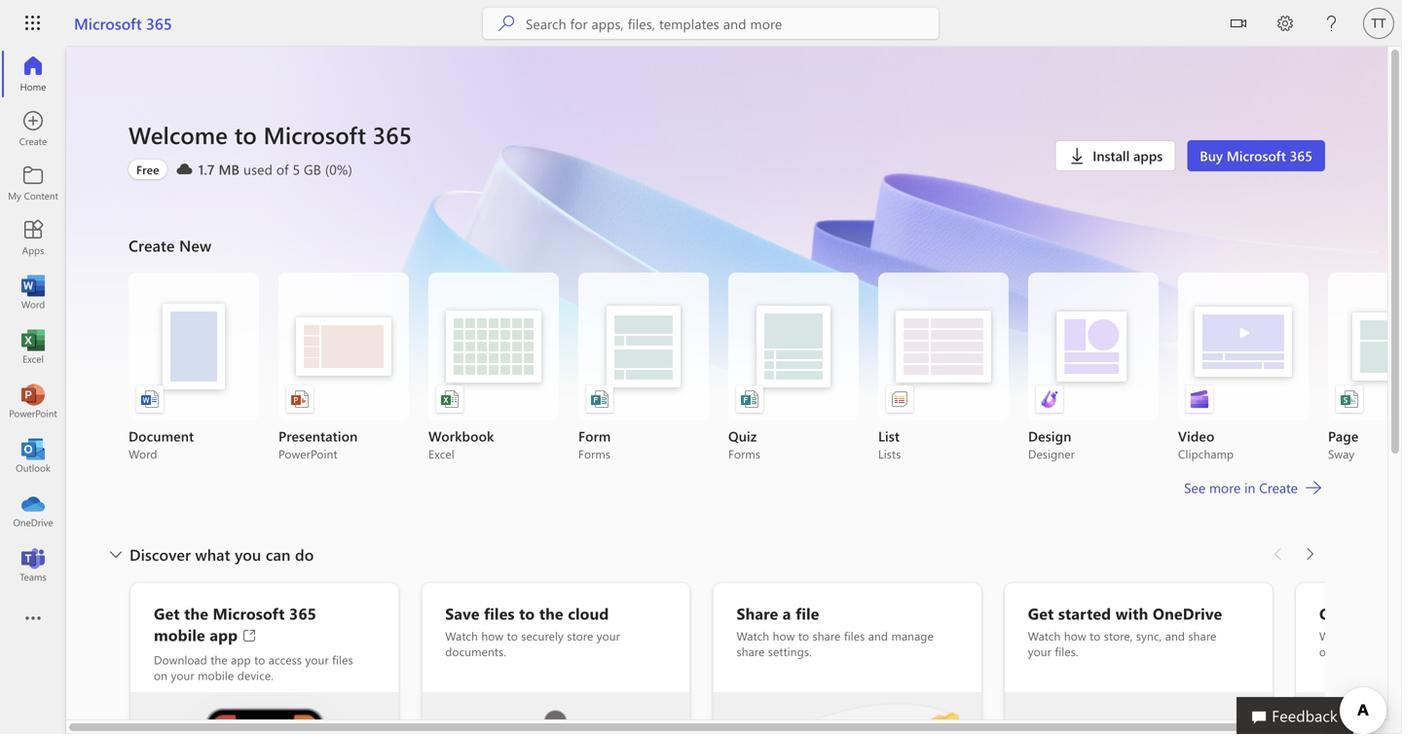 Task type: describe. For each thing, give the bounding box(es) containing it.
your inside the 'save files to the cloud watch how to securely store your documents.'
[[597, 628, 620, 644]]

sway
[[1329, 446, 1355, 462]]

(0%)
[[325, 160, 352, 178]]

share a file watch how to share files and manage share settings.
[[737, 603, 934, 659]]

see
[[1185, 479, 1206, 497]]

apps
[[1134, 147, 1163, 165]]

designer
[[1029, 446, 1075, 462]]

get the microsoft 365 mobile app image
[[131, 693, 399, 734]]

buy microsoft 365
[[1200, 147, 1313, 165]]

watch inside the 'save files to the cloud watch how to securely store your documents.'
[[445, 628, 478, 644]]

designer design image
[[1040, 390, 1060, 409]]

video
[[1179, 427, 1215, 445]]

to inside download the app to access your files on your mobile device.
[[254, 652, 265, 668]]

how inside "collaborate watch how to ed"
[[1356, 628, 1378, 644]]

teams image
[[23, 555, 43, 575]]

welcome
[[129, 119, 228, 150]]

store
[[567, 628, 594, 644]]

files inside download the app to access your files on your mobile device.
[[332, 652, 353, 668]]

forms survey image
[[590, 390, 610, 409]]

workbook
[[429, 427, 494, 445]]

list lists
[[879, 427, 901, 462]]

more
[[1210, 479, 1241, 497]]

365 inside 'get the microsoft 365 mobile app'
[[289, 603, 317, 624]]

excel image
[[23, 337, 43, 357]]

see more in create
[[1185, 479, 1298, 497]]

to left securely
[[507, 628, 518, 644]]

the for get the microsoft 365 mobile app
[[184, 603, 208, 624]]

microsoft 365
[[74, 13, 172, 34]]

manage
[[892, 628, 934, 644]]

share for share a file
[[737, 644, 765, 659]]

welcome to microsoft 365
[[129, 119, 412, 150]]

of
[[277, 160, 289, 178]]

form forms
[[579, 427, 611, 462]]

your inside get started with onedrive watch how to store, sync, and share your files.
[[1028, 644, 1052, 659]]

discover
[[130, 544, 191, 565]]

microsoft inside button
[[1227, 147, 1287, 165]]

5
[[293, 160, 300, 178]]

watch inside share a file watch how to share files and manage share settings.
[[737, 628, 770, 644]]

mobile inside download the app to access your files on your mobile device.
[[198, 668, 234, 683]]

documents.
[[445, 644, 507, 659]]

home image
[[23, 64, 43, 84]]

page
[[1329, 427, 1359, 445]]

install apps
[[1093, 147, 1163, 165]]

your right the on on the bottom
[[171, 668, 195, 683]]

files inside the 'save files to the cloud watch how to securely store your documents.'
[[484, 603, 515, 624]]

excel
[[429, 446, 455, 462]]

and inside share a file watch how to share files and manage share settings.
[[869, 628, 888, 644]]

install apps button
[[1055, 140, 1176, 171]]

share a file image
[[714, 693, 982, 734]]

share
[[737, 603, 779, 624]]

with
[[1116, 603, 1149, 624]]

quiz forms
[[729, 427, 761, 462]]

access
[[269, 652, 302, 668]]

get started with onedrive image
[[1005, 693, 1273, 734]]

design designer
[[1029, 427, 1075, 462]]

presentation powerpoint
[[279, 427, 358, 462]]

the inside the 'save files to the cloud watch how to securely store your documents.'
[[539, 603, 564, 624]]

onedrive image
[[23, 501, 43, 520]]

file
[[796, 603, 820, 624]]

design
[[1029, 427, 1072, 445]]

document word
[[129, 427, 194, 462]]

can
[[266, 544, 291, 565]]

download
[[154, 652, 207, 668]]

lists
[[879, 446, 901, 462]]

discover what you can do button
[[102, 539, 318, 570]]

outlook image
[[23, 446, 43, 466]]

microsoft 365 banner
[[0, 0, 1403, 50]]

free
[[136, 162, 159, 177]]

device.
[[237, 668, 274, 683]]

get for get started with onedrive watch how to store, sync, and share your files.
[[1028, 603, 1054, 624]]

share for get started with onedrive
[[1189, 628, 1217, 644]]

word document image
[[140, 390, 160, 409]]

get the microsoft 365 mobile app
[[154, 603, 317, 645]]

save
[[445, 603, 480, 624]]

files inside share a file watch how to share files and manage share settings.
[[844, 628, 865, 644]]

clipchamp video image
[[1190, 390, 1210, 409]]

feedback
[[1272, 705, 1338, 726]]

you
[[235, 544, 261, 565]]

to up used
[[235, 119, 257, 150]]

on
[[154, 668, 168, 683]]

onedrive
[[1153, 603, 1223, 624]]

and inside get started with onedrive watch how to store, sync, and share your files.
[[1166, 628, 1186, 644]]

watch inside get started with onedrive watch how to store, sync, and share your files.
[[1028, 628, 1061, 644]]

word
[[129, 446, 157, 462]]

microsoft inside 'get the microsoft 365 mobile app'
[[213, 603, 285, 624]]

next image
[[1300, 539, 1320, 570]]

page sway
[[1329, 427, 1359, 462]]

video clipchamp
[[1179, 427, 1234, 462]]

tt button
[[1356, 0, 1403, 47]]

clipchamp
[[1179, 446, 1234, 462]]



Task type: vqa. For each thing, say whether or not it's contained in the screenshot.
me to the top
no



Task type: locate. For each thing, give the bounding box(es) containing it.
in
[[1245, 479, 1256, 497]]

1 horizontal spatial get
[[1028, 603, 1054, 624]]

1 horizontal spatial files
[[484, 603, 515, 624]]

1 forms from the left
[[579, 446, 611, 462]]

None search field
[[483, 8, 939, 39]]

microsoft
[[74, 13, 142, 34], [264, 119, 366, 150], [1227, 147, 1287, 165], [213, 603, 285, 624]]

your
[[597, 628, 620, 644], [1028, 644, 1052, 659], [305, 652, 329, 668], [171, 668, 195, 683]]

mobile
[[154, 624, 205, 645], [198, 668, 234, 683]]

collaborate in real time image
[[1297, 693, 1403, 734]]

what
[[195, 544, 230, 565]]

2 vertical spatial files
[[332, 652, 353, 668]]

app
[[210, 624, 238, 645], [231, 652, 251, 668]]

0 horizontal spatial get
[[154, 603, 180, 624]]

1 get from the left
[[154, 603, 180, 624]]

how inside get started with onedrive watch how to store, sync, and share your files.
[[1065, 628, 1087, 644]]

2 horizontal spatial the
[[539, 603, 564, 624]]

quiz
[[729, 427, 757, 445]]

app down 'get the microsoft 365 mobile app'
[[231, 652, 251, 668]]

buy microsoft 365 button
[[1188, 140, 1326, 171]]

list
[[879, 427, 900, 445]]

1 vertical spatial files
[[844, 628, 865, 644]]

new quiz image
[[740, 390, 760, 409]]

save files to the cloud image
[[422, 693, 690, 734]]

discover what you can do
[[130, 544, 314, 565]]

designer design image
[[1040, 390, 1060, 409]]

the right "download"
[[211, 652, 228, 668]]

0 horizontal spatial create
[[129, 235, 175, 256]]

files left manage
[[844, 628, 865, 644]]

forms for form
[[579, 446, 611, 462]]

4 watch from the left
[[1320, 628, 1353, 644]]

the for download the app to access your files on your mobile device.
[[211, 652, 228, 668]]

files right save at the bottom left of page
[[484, 603, 515, 624]]

mb
[[219, 160, 240, 178]]

save files to the cloud watch how to securely store your documents.
[[445, 603, 620, 659]]

ed
[[1396, 628, 1403, 644]]

watch down share
[[737, 628, 770, 644]]

1 horizontal spatial the
[[211, 652, 228, 668]]

0 horizontal spatial share
[[737, 644, 765, 659]]

started
[[1059, 603, 1112, 624]]

your right access
[[305, 652, 329, 668]]

lists list image
[[890, 390, 910, 409]]

mobile inside 'get the microsoft 365 mobile app'
[[154, 624, 205, 645]]

create image
[[23, 119, 43, 138]]

share inside get started with onedrive watch how to store, sync, and share your files.
[[1189, 628, 1217, 644]]

create new element
[[129, 230, 1403, 539]]

watch inside "collaborate watch how to ed"
[[1320, 628, 1353, 644]]

list
[[129, 273, 1403, 462]]

1 horizontal spatial create
[[1260, 479, 1298, 497]]

your right store
[[597, 628, 620, 644]]

feedback button
[[1237, 697, 1354, 734]]

2 how from the left
[[773, 628, 795, 644]]

workbook excel
[[429, 427, 494, 462]]

and down "onedrive"
[[1166, 628, 1186, 644]]

install
[[1093, 147, 1130, 165]]

to up securely
[[519, 603, 535, 624]]

2 horizontal spatial share
[[1189, 628, 1217, 644]]

navigation
[[0, 47, 66, 592]]

get up "download"
[[154, 603, 180, 624]]

sync,
[[1137, 628, 1162, 644]]

how inside the 'save files to the cloud watch how to securely store your documents.'
[[482, 628, 504, 644]]

the up securely
[[539, 603, 564, 624]]

presentation
[[279, 427, 358, 445]]

powerpoint
[[279, 446, 338, 462]]

2 watch from the left
[[737, 628, 770, 644]]

0 vertical spatial mobile
[[154, 624, 205, 645]]

365 inside banner
[[146, 13, 172, 34]]

the inside download the app to access your files on your mobile device.
[[211, 652, 228, 668]]

forms inside form forms
[[579, 446, 611, 462]]

create new
[[129, 235, 212, 256]]

2 forms from the left
[[729, 446, 761, 462]]

app inside download the app to access your files on your mobile device.
[[231, 652, 251, 668]]

create
[[129, 235, 175, 256], [1260, 479, 1298, 497]]

0 horizontal spatial the
[[184, 603, 208, 624]]

how down started
[[1065, 628, 1087, 644]]

0 horizontal spatial files
[[332, 652, 353, 668]]

share down "onedrive"
[[1189, 628, 1217, 644]]

microsoft inside banner
[[74, 13, 142, 34]]

forms for quiz
[[729, 446, 761, 462]]

1 horizontal spatial share
[[813, 628, 841, 644]]

forms down quiz
[[729, 446, 761, 462]]

to down file at the right bottom of the page
[[799, 628, 810, 644]]

tt
[[1372, 16, 1387, 31]]

form
[[579, 427, 611, 445]]

get inside 'get the microsoft 365 mobile app'
[[154, 603, 180, 624]]

document
[[129, 427, 194, 445]]

4 how from the left
[[1356, 628, 1378, 644]]

used
[[244, 160, 273, 178]]

this account doesn't have a microsoft 365 subscription. click to view your benefits. tooltip
[[129, 160, 167, 179]]

1 vertical spatial mobile
[[198, 668, 234, 683]]

my content image
[[23, 173, 43, 193]]

do
[[295, 544, 314, 565]]

app inside 'get the microsoft 365 mobile app'
[[210, 624, 238, 645]]

the up "download"
[[184, 603, 208, 624]]

forms down form
[[579, 446, 611, 462]]

0 horizontal spatial and
[[869, 628, 888, 644]]

watch
[[445, 628, 478, 644], [737, 628, 770, 644], [1028, 628, 1061, 644], [1320, 628, 1353, 644]]

3 how from the left
[[1065, 628, 1087, 644]]

1 horizontal spatial and
[[1166, 628, 1186, 644]]

none search field inside microsoft 365 banner
[[483, 8, 939, 39]]

1.7 mb used of 5 gb (0%)
[[198, 160, 352, 178]]

2 and from the left
[[1166, 628, 1186, 644]]

and left manage
[[869, 628, 888, 644]]

2 horizontal spatial files
[[844, 628, 865, 644]]

1 how from the left
[[482, 628, 504, 644]]

Search box. Suggestions appear as you type. search field
[[526, 8, 939, 39]]

files.
[[1055, 644, 1079, 659]]

powerpoint image
[[23, 392, 43, 411]]

list containing document
[[129, 273, 1403, 462]]

365
[[146, 13, 172, 34], [373, 119, 412, 150], [1290, 147, 1313, 165], [289, 603, 317, 624]]

to inside share a file watch how to share files and manage share settings.
[[799, 628, 810, 644]]

mobile left device.
[[198, 668, 234, 683]]

to left access
[[254, 652, 265, 668]]

your left files.
[[1028, 644, 1052, 659]]

get
[[154, 603, 180, 624], [1028, 603, 1054, 624]]

share down share
[[737, 644, 765, 659]]

mobile up "download"
[[154, 624, 205, 645]]

1 vertical spatial create
[[1260, 479, 1298, 497]]

3 watch from the left
[[1028, 628, 1061, 644]]

 button
[[1216, 0, 1262, 50]]

get for get the microsoft 365 mobile app
[[154, 603, 180, 624]]

a
[[783, 603, 792, 624]]

to
[[235, 119, 257, 150], [519, 603, 535, 624], [507, 628, 518, 644], [799, 628, 810, 644], [1090, 628, 1101, 644], [1382, 628, 1393, 644], [254, 652, 265, 668]]

and
[[869, 628, 888, 644], [1166, 628, 1186, 644]]

to inside "collaborate watch how to ed"
[[1382, 628, 1393, 644]]

how left securely
[[482, 628, 504, 644]]

get left started
[[1028, 603, 1054, 624]]

share down file at the right bottom of the page
[[813, 628, 841, 644]]

2 get from the left
[[1028, 603, 1054, 624]]

share
[[813, 628, 841, 644], [1189, 628, 1217, 644], [737, 644, 765, 659]]

app up download the app to access your files on your mobile device. at the bottom left of the page
[[210, 624, 238, 645]]

create right in
[[1260, 479, 1298, 497]]

1.7
[[198, 160, 215, 178]]

watch down save at the bottom left of page
[[445, 628, 478, 644]]

0 vertical spatial files
[[484, 603, 515, 624]]

see more in create link
[[1183, 476, 1326, 500]]

securely
[[521, 628, 564, 644]]

powerpoint presentation image
[[290, 390, 310, 409]]

buy
[[1200, 147, 1224, 165]]

0 vertical spatial create
[[129, 235, 175, 256]]

how inside share a file watch how to share files and manage share settings.
[[773, 628, 795, 644]]

get inside get started with onedrive watch how to store, sync, and share your files.
[[1028, 603, 1054, 624]]

1 vertical spatial app
[[231, 652, 251, 668]]

how down 'collaborate'
[[1356, 628, 1378, 644]]

view more apps image
[[23, 610, 43, 629]]

watch down started
[[1028, 628, 1061, 644]]

collaborate
[[1320, 603, 1403, 624]]

excel workbook image
[[440, 390, 460, 409]]

0 horizontal spatial forms
[[579, 446, 611, 462]]

how
[[482, 628, 504, 644], [773, 628, 795, 644], [1065, 628, 1087, 644], [1356, 628, 1378, 644]]

gb
[[304, 160, 321, 178]]

1 watch from the left
[[445, 628, 478, 644]]

store,
[[1104, 628, 1133, 644]]

watch down 'collaborate'
[[1320, 628, 1353, 644]]


[[1231, 16, 1247, 31]]

0 vertical spatial app
[[210, 624, 238, 645]]

new
[[179, 235, 212, 256]]

download the app to access your files on your mobile device.
[[154, 652, 353, 683]]

create left new
[[129, 235, 175, 256]]

files right access
[[332, 652, 353, 668]]

settings.
[[768, 644, 812, 659]]

how down a
[[773, 628, 795, 644]]

sway page image
[[1340, 390, 1360, 409]]

apps image
[[23, 228, 43, 247]]

files
[[484, 603, 515, 624], [844, 628, 865, 644], [332, 652, 353, 668]]

word image
[[23, 282, 43, 302]]

1 horizontal spatial forms
[[729, 446, 761, 462]]

1 and from the left
[[869, 628, 888, 644]]

forms
[[579, 446, 611, 462], [729, 446, 761, 462]]

to inside get started with onedrive watch how to store, sync, and share your files.
[[1090, 628, 1101, 644]]

collaborate watch how to ed
[[1320, 603, 1403, 675]]

to left ed
[[1382, 628, 1393, 644]]

cloud
[[568, 603, 609, 624]]

365 inside button
[[1290, 147, 1313, 165]]

get started with onedrive watch how to store, sync, and share your files.
[[1028, 603, 1223, 659]]

the inside 'get the microsoft 365 mobile app'
[[184, 603, 208, 624]]

to left store,
[[1090, 628, 1101, 644]]



